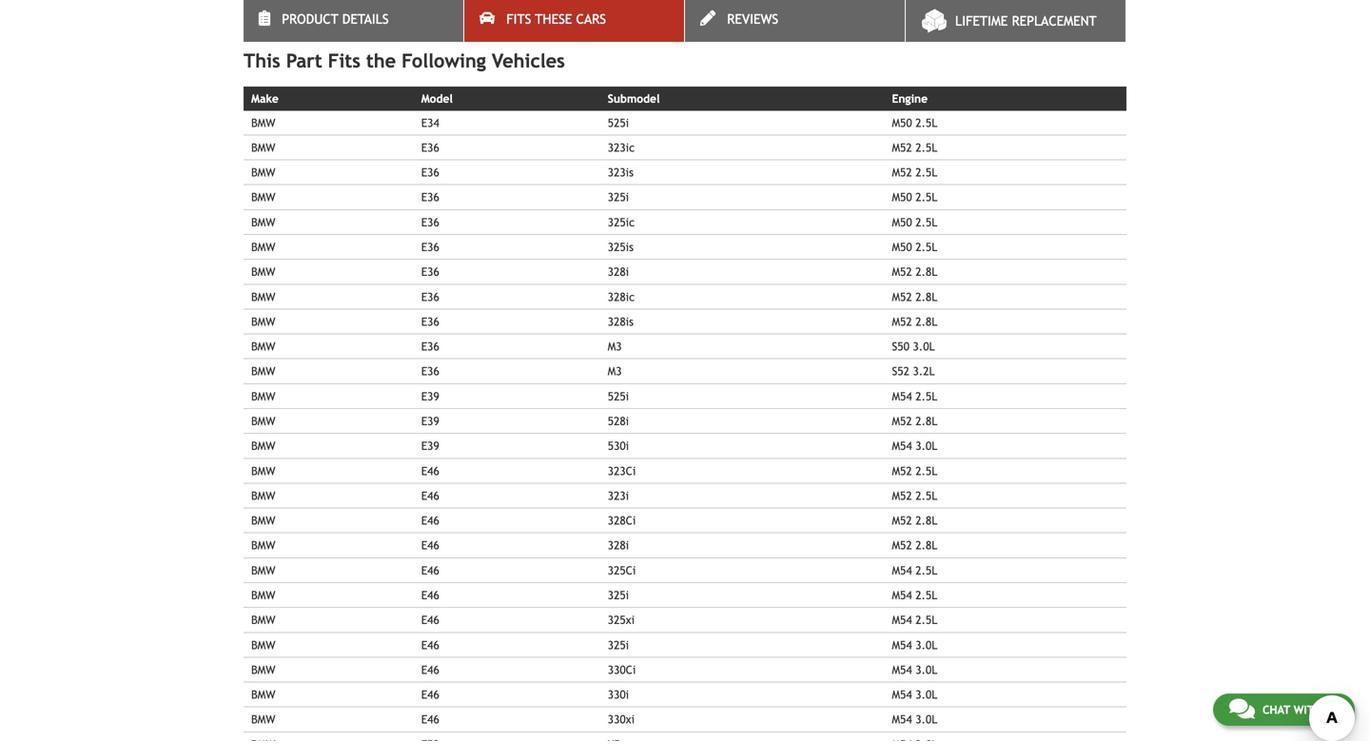 Task type: describe. For each thing, give the bounding box(es) containing it.
328i for e46
[[608, 539, 629, 552]]

1 m52 2.8l from the top
[[893, 265, 938, 279]]

3 m54 from the top
[[893, 564, 913, 577]]

21 bmw from the top
[[251, 614, 276, 627]]

4 bmw from the top
[[251, 191, 276, 204]]

m50 for 525i
[[893, 116, 913, 129]]

12 2.5l from the top
[[916, 614, 938, 627]]

5 m54 from the top
[[893, 614, 913, 627]]

25 bmw from the top
[[251, 713, 276, 727]]

323is
[[608, 166, 634, 179]]

4 m52 2.8l from the top
[[893, 415, 938, 428]]

2 bmw from the top
[[251, 141, 276, 154]]

4 2.8l from the top
[[916, 415, 938, 428]]

8 e46 from the top
[[422, 639, 440, 652]]

325ic
[[608, 216, 635, 229]]

4 2.5l from the top
[[916, 191, 938, 204]]

m54 3.0l for 330i
[[893, 688, 938, 702]]

5 e36 from the top
[[422, 240, 440, 254]]

with
[[1294, 704, 1323, 717]]

6 2.5l from the top
[[916, 240, 938, 254]]

m50 2.5l for 325ic
[[893, 216, 938, 229]]

3 bmw from the top
[[251, 166, 276, 179]]

3.0l for 530i
[[916, 440, 938, 453]]

m50 for 325is
[[893, 240, 913, 254]]

these
[[535, 11, 572, 27]]

1 m52 from the top
[[893, 141, 913, 154]]

8 2.5l from the top
[[916, 464, 938, 478]]

528i
[[608, 415, 629, 428]]

9 e36 from the top
[[422, 340, 440, 353]]

3.0l for 330xi
[[916, 713, 938, 727]]

11 bmw from the top
[[251, 365, 276, 378]]

m54 2.5l for 325xi
[[893, 614, 938, 627]]

m50 2.5l for 325is
[[893, 240, 938, 254]]

7 m52 from the top
[[893, 464, 913, 478]]

5 2.5l from the top
[[916, 216, 938, 229]]

8 bmw from the top
[[251, 290, 276, 304]]

4 m52 from the top
[[893, 290, 913, 304]]

325i for m54 3.0l
[[608, 639, 629, 652]]

9 m54 from the top
[[893, 713, 913, 727]]

3 m52 from the top
[[893, 265, 913, 279]]

2 m54 from the top
[[893, 440, 913, 453]]

2 m52 from the top
[[893, 166, 913, 179]]

this
[[244, 50, 281, 72]]

325is
[[608, 240, 634, 254]]

fits these cars
[[507, 11, 607, 27]]

chat with us
[[1263, 704, 1340, 717]]

e39 for 525i
[[422, 390, 440, 403]]

m54 3.0l for 330xi
[[893, 713, 938, 727]]

8 m52 from the top
[[893, 489, 913, 503]]

e39 for 530i
[[422, 440, 440, 453]]

5 e46 from the top
[[422, 564, 440, 577]]

20 bmw from the top
[[251, 589, 276, 602]]

24 bmw from the top
[[251, 688, 276, 702]]

6 e46 from the top
[[422, 589, 440, 602]]

1 vertical spatial fits
[[328, 50, 361, 72]]

fits these cars link
[[465, 0, 685, 42]]

1 2.8l from the top
[[916, 265, 938, 279]]

m54 3.0l for 330ci
[[893, 664, 938, 677]]

325i for m54 2.5l
[[608, 589, 629, 602]]

m50 for 325ic
[[893, 216, 913, 229]]

s50
[[893, 340, 910, 353]]

5 bmw from the top
[[251, 216, 276, 229]]

reviews
[[728, 11, 779, 27]]

1 m54 from the top
[[893, 390, 913, 403]]

3 2.5l from the top
[[916, 166, 938, 179]]

3 e36 from the top
[[422, 191, 440, 204]]

16 bmw from the top
[[251, 489, 276, 503]]

13 bmw from the top
[[251, 415, 276, 428]]

e34
[[422, 116, 440, 129]]

10 e36 from the top
[[422, 365, 440, 378]]

comments image
[[1230, 698, 1256, 721]]

vehicles
[[492, 50, 565, 72]]

3.0l for 330i
[[916, 688, 938, 702]]

m52 2.5l for 323is
[[893, 166, 938, 179]]

11 e46 from the top
[[422, 713, 440, 727]]

9 bmw from the top
[[251, 315, 276, 328]]

6 m52 from the top
[[893, 415, 913, 428]]

3 2.8l from the top
[[916, 315, 938, 328]]

2 2.5l from the top
[[916, 141, 938, 154]]

9 e46 from the top
[[422, 664, 440, 677]]

3.2l
[[914, 365, 935, 378]]

m50 for 325i
[[893, 191, 913, 204]]

2 e46 from the top
[[422, 489, 440, 503]]

330i
[[608, 688, 629, 702]]

23 bmw from the top
[[251, 664, 276, 677]]

m54 3.0l for 325i
[[893, 639, 938, 652]]

7 e46 from the top
[[422, 614, 440, 627]]

6 e36 from the top
[[422, 265, 440, 279]]

9 2.5l from the top
[[916, 489, 938, 503]]

330xi
[[608, 713, 635, 727]]

m52 2.5l for 323ic
[[893, 141, 938, 154]]

10 e46 from the top
[[422, 688, 440, 702]]

12 bmw from the top
[[251, 390, 276, 403]]

7 bmw from the top
[[251, 265, 276, 279]]

8 m54 from the top
[[893, 688, 913, 702]]

323ci
[[608, 464, 636, 478]]



Task type: locate. For each thing, give the bounding box(es) containing it.
1 e39 from the top
[[422, 390, 440, 403]]

3 m52 2.8l from the top
[[893, 315, 938, 328]]

10 bmw from the top
[[251, 340, 276, 353]]

3.0l for m3
[[914, 340, 935, 353]]

m50
[[893, 116, 913, 129], [893, 191, 913, 204], [893, 216, 913, 229], [893, 240, 913, 254]]

18 bmw from the top
[[251, 539, 276, 552]]

328is
[[608, 315, 634, 328]]

6 bmw from the top
[[251, 240, 276, 254]]

this part fits the following vehicles
[[244, 50, 565, 72]]

0 vertical spatial e39
[[422, 390, 440, 403]]

19 bmw from the top
[[251, 564, 276, 577]]

11 2.5l from the top
[[916, 589, 938, 602]]

5 m52 2.8l from the top
[[893, 514, 938, 528]]

3.0l
[[914, 340, 935, 353], [916, 440, 938, 453], [916, 639, 938, 652], [916, 664, 938, 677], [916, 688, 938, 702], [916, 713, 938, 727]]

525i
[[608, 116, 629, 129], [608, 390, 629, 403]]

5 2.8l from the top
[[916, 514, 938, 528]]

1 e46 from the top
[[422, 464, 440, 478]]

reviews link
[[685, 0, 905, 42]]

15 bmw from the top
[[251, 464, 276, 478]]

lifetime replacement
[[956, 13, 1097, 29]]

325i down 323is in the top left of the page
[[608, 191, 629, 204]]

m50 2.5l for 325i
[[893, 191, 938, 204]]

7 m54 from the top
[[893, 664, 913, 677]]

330ci
[[608, 664, 636, 677]]

e39
[[422, 390, 440, 403], [422, 415, 440, 428], [422, 440, 440, 453]]

m54 3.0l for 530i
[[893, 440, 938, 453]]

s50 3.0l
[[893, 340, 935, 353]]

3 325i from the top
[[608, 639, 629, 652]]

fits left these
[[507, 11, 532, 27]]

2 m50 2.5l from the top
[[893, 191, 938, 204]]

325ci
[[608, 564, 636, 577]]

323ic
[[608, 141, 635, 154]]

product details link
[[244, 0, 464, 42]]

chat
[[1263, 704, 1291, 717]]

3 e46 from the top
[[422, 514, 440, 528]]

325xi
[[608, 614, 635, 627]]

2 e39 from the top
[[422, 415, 440, 428]]

1 328i from the top
[[608, 265, 629, 279]]

1 m52 2.5l from the top
[[893, 141, 938, 154]]

m54 2.5l for 525i
[[893, 390, 938, 403]]

10 2.5l from the top
[[916, 564, 938, 577]]

details
[[342, 11, 389, 27]]

m3 down 328is
[[608, 340, 622, 353]]

1 e36 from the top
[[422, 141, 440, 154]]

fits left the
[[328, 50, 361, 72]]

1 vertical spatial e39
[[422, 415, 440, 428]]

the
[[366, 50, 396, 72]]

m52 2.5l for 323i
[[893, 489, 938, 503]]

3 m54 2.5l from the top
[[893, 589, 938, 602]]

s52 3.2l
[[893, 365, 935, 378]]

3 m52 2.5l from the top
[[893, 464, 938, 478]]

m50 2.5l
[[893, 116, 938, 129], [893, 191, 938, 204], [893, 216, 938, 229], [893, 240, 938, 254]]

2 328i from the top
[[608, 539, 629, 552]]

m3 for s52 3.2l
[[608, 365, 622, 378]]

525i up 528i
[[608, 390, 629, 403]]

0 vertical spatial 328i
[[608, 265, 629, 279]]

3 m50 from the top
[[893, 216, 913, 229]]

14 bmw from the top
[[251, 440, 276, 453]]

e46
[[422, 464, 440, 478], [422, 489, 440, 503], [422, 514, 440, 528], [422, 539, 440, 552], [422, 564, 440, 577], [422, 589, 440, 602], [422, 614, 440, 627], [422, 639, 440, 652], [422, 664, 440, 677], [422, 688, 440, 702], [422, 713, 440, 727]]

2 m54 3.0l from the top
[[893, 639, 938, 652]]

525i for e39
[[608, 390, 629, 403]]

bmw
[[251, 116, 276, 129], [251, 141, 276, 154], [251, 166, 276, 179], [251, 191, 276, 204], [251, 216, 276, 229], [251, 240, 276, 254], [251, 265, 276, 279], [251, 290, 276, 304], [251, 315, 276, 328], [251, 340, 276, 353], [251, 365, 276, 378], [251, 390, 276, 403], [251, 415, 276, 428], [251, 440, 276, 453], [251, 464, 276, 478], [251, 489, 276, 503], [251, 514, 276, 528], [251, 539, 276, 552], [251, 564, 276, 577], [251, 589, 276, 602], [251, 614, 276, 627], [251, 639, 276, 652], [251, 664, 276, 677], [251, 688, 276, 702], [251, 713, 276, 727]]

5 m52 from the top
[[893, 315, 913, 328]]

make
[[251, 92, 279, 105]]

325i
[[608, 191, 629, 204], [608, 589, 629, 602], [608, 639, 629, 652]]

m3 for s50 3.0l
[[608, 340, 622, 353]]

7 2.5l from the top
[[916, 390, 938, 403]]

328i up 325ci
[[608, 539, 629, 552]]

8 e36 from the top
[[422, 315, 440, 328]]

525i up 323ic
[[608, 116, 629, 129]]

cars
[[577, 11, 607, 27]]

submodel
[[608, 92, 660, 105]]

3 m50 2.5l from the top
[[893, 216, 938, 229]]

3.0l for 330ci
[[916, 664, 938, 677]]

1 horizontal spatial fits
[[507, 11, 532, 27]]

1 m54 3.0l from the top
[[893, 440, 938, 453]]

4 m50 2.5l from the top
[[893, 240, 938, 254]]

2 325i from the top
[[608, 589, 629, 602]]

2.8l
[[916, 265, 938, 279], [916, 290, 938, 304], [916, 315, 938, 328], [916, 415, 938, 428], [916, 514, 938, 528], [916, 539, 938, 552]]

1 2.5l from the top
[[916, 116, 938, 129]]

2 m52 2.8l from the top
[[893, 290, 938, 304]]

3 m54 3.0l from the top
[[893, 664, 938, 677]]

product details
[[282, 11, 389, 27]]

1 vertical spatial 328i
[[608, 539, 629, 552]]

2 m52 2.5l from the top
[[893, 166, 938, 179]]

328i down 325is
[[608, 265, 629, 279]]

328ci
[[608, 514, 636, 528]]

m54 3.0l
[[893, 440, 938, 453], [893, 639, 938, 652], [893, 664, 938, 677], [893, 688, 938, 702], [893, 713, 938, 727]]

2 525i from the top
[[608, 390, 629, 403]]

2.5l
[[916, 116, 938, 129], [916, 141, 938, 154], [916, 166, 938, 179], [916, 191, 938, 204], [916, 216, 938, 229], [916, 240, 938, 254], [916, 390, 938, 403], [916, 464, 938, 478], [916, 489, 938, 503], [916, 564, 938, 577], [916, 589, 938, 602], [916, 614, 938, 627]]

2 e36 from the top
[[422, 166, 440, 179]]

323i
[[608, 489, 629, 503]]

following
[[402, 50, 486, 72]]

engine
[[893, 92, 928, 105]]

22 bmw from the top
[[251, 639, 276, 652]]

lifetime replacement link
[[906, 0, 1126, 42]]

1 vertical spatial m3
[[608, 365, 622, 378]]

chat with us link
[[1214, 694, 1356, 726]]

328i
[[608, 265, 629, 279], [608, 539, 629, 552]]

1 vertical spatial 525i
[[608, 390, 629, 403]]

m54
[[893, 390, 913, 403], [893, 440, 913, 453], [893, 564, 913, 577], [893, 589, 913, 602], [893, 614, 913, 627], [893, 639, 913, 652], [893, 664, 913, 677], [893, 688, 913, 702], [893, 713, 913, 727]]

525i for e34
[[608, 116, 629, 129]]

6 m52 2.8l from the top
[[893, 539, 938, 552]]

7 e36 from the top
[[422, 290, 440, 304]]

4 e36 from the top
[[422, 216, 440, 229]]

m52
[[893, 141, 913, 154], [893, 166, 913, 179], [893, 265, 913, 279], [893, 290, 913, 304], [893, 315, 913, 328], [893, 415, 913, 428], [893, 464, 913, 478], [893, 489, 913, 503], [893, 514, 913, 528], [893, 539, 913, 552]]

325i for m50 2.5l
[[608, 191, 629, 204]]

325i up 325xi
[[608, 589, 629, 602]]

17 bmw from the top
[[251, 514, 276, 528]]

0 vertical spatial 525i
[[608, 116, 629, 129]]

328i for e36
[[608, 265, 629, 279]]

3.0l for 325i
[[916, 639, 938, 652]]

9 m52 from the top
[[893, 514, 913, 528]]

1 vertical spatial 325i
[[608, 589, 629, 602]]

2 m54 2.5l from the top
[[893, 564, 938, 577]]

4 e46 from the top
[[422, 539, 440, 552]]

lifetime
[[956, 13, 1009, 29]]

0 vertical spatial 325i
[[608, 191, 629, 204]]

0 vertical spatial m3
[[608, 340, 622, 353]]

4 m54 from the top
[[893, 589, 913, 602]]

m52 2.5l for 323ci
[[893, 464, 938, 478]]

325i down 325xi
[[608, 639, 629, 652]]

2 vertical spatial e39
[[422, 440, 440, 453]]

2 2.8l from the top
[[916, 290, 938, 304]]

m54 2.5l
[[893, 390, 938, 403], [893, 564, 938, 577], [893, 589, 938, 602], [893, 614, 938, 627]]

m3
[[608, 340, 622, 353], [608, 365, 622, 378]]

1 m50 2.5l from the top
[[893, 116, 938, 129]]

4 m50 from the top
[[893, 240, 913, 254]]

10 m52 from the top
[[893, 539, 913, 552]]

m52 2.8l
[[893, 265, 938, 279], [893, 290, 938, 304], [893, 315, 938, 328], [893, 415, 938, 428], [893, 514, 938, 528], [893, 539, 938, 552]]

e39 for 528i
[[422, 415, 440, 428]]

1 bmw from the top
[[251, 116, 276, 129]]

e36
[[422, 141, 440, 154], [422, 166, 440, 179], [422, 191, 440, 204], [422, 216, 440, 229], [422, 240, 440, 254], [422, 265, 440, 279], [422, 290, 440, 304], [422, 315, 440, 328], [422, 340, 440, 353], [422, 365, 440, 378]]

m3 up 528i
[[608, 365, 622, 378]]

328ic
[[608, 290, 635, 304]]

4 m54 2.5l from the top
[[893, 614, 938, 627]]

1 325i from the top
[[608, 191, 629, 204]]

530i
[[608, 440, 629, 453]]

model
[[422, 92, 453, 105]]

0 horizontal spatial fits
[[328, 50, 361, 72]]

1 m3 from the top
[[608, 340, 622, 353]]

m54 2.5l for 325ci
[[893, 564, 938, 577]]

5 m54 3.0l from the top
[[893, 713, 938, 727]]

2 m3 from the top
[[608, 365, 622, 378]]

s52
[[893, 365, 910, 378]]

3 e39 from the top
[[422, 440, 440, 453]]

m50 2.5l for 525i
[[893, 116, 938, 129]]

m54 2.5l for 325i
[[893, 589, 938, 602]]

0 vertical spatial fits
[[507, 11, 532, 27]]

us
[[1326, 704, 1340, 717]]

fits
[[507, 11, 532, 27], [328, 50, 361, 72]]

product
[[282, 11, 339, 27]]

m52 2.5l
[[893, 141, 938, 154], [893, 166, 938, 179], [893, 464, 938, 478], [893, 489, 938, 503]]

1 525i from the top
[[608, 116, 629, 129]]

1 m54 2.5l from the top
[[893, 390, 938, 403]]

6 m54 from the top
[[893, 639, 913, 652]]

2 vertical spatial 325i
[[608, 639, 629, 652]]

6 2.8l from the top
[[916, 539, 938, 552]]

4 m52 2.5l from the top
[[893, 489, 938, 503]]

part
[[286, 50, 322, 72]]

replacement
[[1013, 13, 1097, 29]]



Task type: vqa. For each thing, say whether or not it's contained in the screenshot.
shopping cart ICON
no



